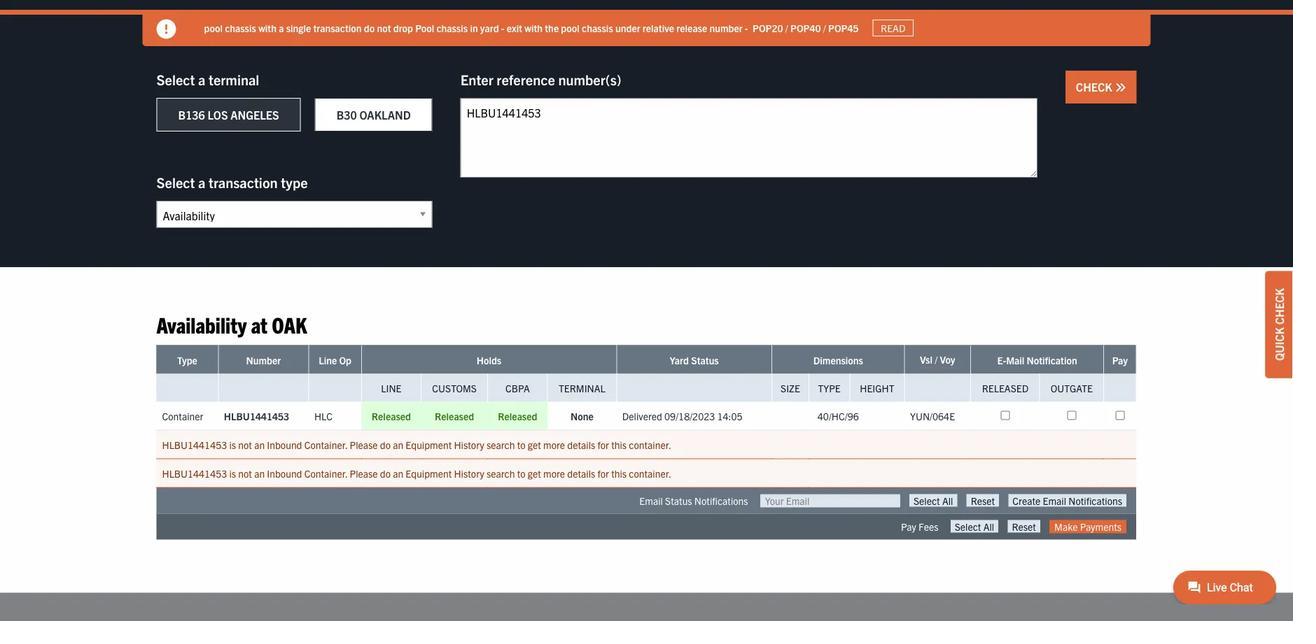 Task type: describe. For each thing, give the bounding box(es) containing it.
2 vertical spatial hlbu1441453
[[162, 468, 227, 480]]

email status notifications
[[640, 495, 748, 508]]

2 container. from the top
[[629, 468, 672, 480]]

size
[[781, 382, 801, 395]]

read link
[[873, 20, 914, 37]]

2 equipment from the top
[[406, 468, 452, 480]]

exit
[[507, 22, 523, 34]]

1 to from the top
[[517, 439, 526, 452]]

pay fees
[[901, 521, 939, 534]]

2 pool from the left
[[561, 22, 580, 34]]

2 please from the top
[[350, 468, 378, 480]]

yard status
[[670, 354, 719, 367]]

1 details from the top
[[568, 439, 596, 452]]

2 get from the top
[[528, 468, 541, 480]]

quick check link
[[1266, 271, 1294, 379]]

1 get from the top
[[528, 439, 541, 452]]

b30 oakland
[[337, 108, 411, 122]]

2 this from the top
[[612, 468, 627, 480]]

1 vertical spatial hlbu1441453
[[162, 439, 227, 452]]

select for select a terminal
[[157, 71, 195, 88]]

1 container. from the top
[[304, 439, 348, 452]]

number
[[710, 22, 743, 34]]

oak
[[272, 311, 307, 339]]

terminal
[[559, 382, 606, 395]]

at
[[251, 311, 268, 339]]

notifications
[[695, 495, 748, 508]]

fees
[[919, 521, 939, 534]]

1 more from the top
[[544, 439, 565, 452]]

b30
[[337, 108, 357, 122]]

cbpa
[[506, 382, 530, 395]]

0 vertical spatial do
[[364, 22, 375, 34]]

single
[[286, 22, 311, 34]]

pay for pay
[[1113, 354, 1128, 367]]

check button
[[1066, 71, 1137, 104]]

solid image
[[1115, 82, 1127, 94]]

status for email
[[665, 495, 692, 508]]

make payments
[[1055, 521, 1122, 534]]

availability at oak
[[157, 311, 307, 339]]

release
[[677, 22, 708, 34]]

availability
[[157, 311, 247, 339]]

1 search from the top
[[487, 439, 515, 452]]

oakland
[[360, 108, 411, 122]]

a for transaction
[[198, 174, 206, 191]]

a for terminal
[[198, 71, 206, 88]]

quick
[[1273, 328, 1287, 361]]

1 - from the left
[[501, 22, 505, 34]]

2 details from the top
[[568, 468, 596, 480]]

quick check
[[1273, 289, 1287, 361]]

hlc
[[314, 410, 333, 423]]

yard
[[480, 22, 499, 34]]

0 vertical spatial hlbu1441453
[[224, 410, 289, 423]]

0 vertical spatial a
[[279, 22, 284, 34]]

1 container. from the top
[[629, 439, 672, 452]]

drop
[[393, 22, 413, 34]]

enter reference number(s)
[[461, 71, 622, 88]]

line for line op
[[319, 354, 337, 367]]

1 is from the top
[[229, 439, 236, 452]]

make
[[1055, 521, 1078, 534]]

delivered 09/18/2023 14:05
[[623, 410, 743, 423]]

Enter reference number(s) text field
[[461, 98, 1038, 178]]

2 horizontal spatial /
[[935, 354, 938, 366]]

pool chassis with a single transaction  do not drop pool chassis in yard -  exit with the pool chassis under relative release number -  pop20 / pop40 / pop45
[[204, 22, 859, 34]]

2 to from the top
[[517, 468, 526, 480]]

Your Email email field
[[761, 495, 901, 509]]

read
[[881, 22, 906, 35]]

2 more from the top
[[544, 468, 565, 480]]

delivered
[[623, 410, 663, 423]]

number
[[246, 354, 281, 367]]

terminal
[[209, 71, 259, 88]]

2 history from the top
[[454, 468, 485, 480]]

1 equipment from the top
[[406, 439, 452, 452]]

holds
[[477, 354, 502, 367]]

released down cbpa
[[498, 410, 538, 423]]

1 chassis from the left
[[225, 22, 256, 34]]

in
[[470, 22, 478, 34]]

2 with from the left
[[525, 22, 543, 34]]

0 horizontal spatial /
[[786, 22, 789, 34]]

b136 los angeles
[[178, 108, 279, 122]]

line for line
[[381, 382, 402, 395]]

select a transaction type
[[157, 174, 308, 191]]

1 vertical spatial not
[[238, 439, 252, 452]]

1 this from the top
[[612, 439, 627, 452]]

1 for from the top
[[598, 439, 609, 452]]

container
[[162, 410, 203, 423]]

1 history from the top
[[454, 439, 485, 452]]

2 container. from the top
[[304, 468, 348, 480]]

1 vertical spatial do
[[380, 439, 391, 452]]



Task type: vqa. For each thing, say whether or not it's contained in the screenshot.
bottom 40SD96
no



Task type: locate. For each thing, give the bounding box(es) containing it.
container.
[[304, 439, 348, 452], [304, 468, 348, 480]]

0 vertical spatial hlbu1441453 is not an inbound container. please do an equipment history search to get more details for this container.
[[162, 439, 672, 452]]

a left single
[[279, 22, 284, 34]]

mail
[[1007, 354, 1025, 367]]

number(s)
[[559, 71, 622, 88]]

2 vertical spatial not
[[238, 468, 252, 480]]

with
[[259, 22, 277, 34], [525, 22, 543, 34]]

transaction
[[313, 22, 362, 34], [209, 174, 278, 191]]

with left single
[[259, 22, 277, 34]]

0 vertical spatial container.
[[629, 439, 672, 452]]

height
[[860, 382, 895, 395]]

container. down delivered
[[629, 439, 672, 452]]

1 inbound from the top
[[267, 439, 302, 452]]

select for select a transaction type
[[157, 174, 195, 191]]

2 horizontal spatial chassis
[[582, 22, 613, 34]]

1 vertical spatial search
[[487, 468, 515, 480]]

1 horizontal spatial line
[[381, 382, 402, 395]]

- left exit
[[501, 22, 505, 34]]

pool
[[204, 22, 223, 34], [561, 22, 580, 34]]

1 pool from the left
[[204, 22, 223, 34]]

1 vertical spatial history
[[454, 468, 485, 480]]

0 vertical spatial history
[[454, 439, 485, 452]]

3 chassis from the left
[[582, 22, 613, 34]]

1 vertical spatial line
[[381, 382, 402, 395]]

los
[[208, 108, 228, 122]]

this
[[612, 439, 627, 452], [612, 468, 627, 480]]

0 horizontal spatial line
[[319, 354, 337, 367]]

0 vertical spatial this
[[612, 439, 627, 452]]

0 horizontal spatial chassis
[[225, 22, 256, 34]]

status right yard
[[691, 354, 719, 367]]

a
[[279, 22, 284, 34], [198, 71, 206, 88], [198, 174, 206, 191]]

select a terminal
[[157, 71, 259, 88]]

0 vertical spatial to
[[517, 439, 526, 452]]

1 with from the left
[[259, 22, 277, 34]]

14:05
[[718, 410, 743, 423]]

relative
[[643, 22, 675, 34]]

chassis left in
[[437, 22, 468, 34]]

container. up the email
[[629, 468, 672, 480]]

0 horizontal spatial check
[[1076, 80, 1115, 94]]

0 vertical spatial more
[[544, 439, 565, 452]]

yun/064e
[[911, 410, 955, 423]]

0 vertical spatial not
[[377, 22, 391, 34]]

chassis left under
[[582, 22, 613, 34]]

1 horizontal spatial chassis
[[437, 22, 468, 34]]

1 vertical spatial details
[[568, 468, 596, 480]]

notification
[[1027, 354, 1078, 367]]

1 vertical spatial please
[[350, 468, 378, 480]]

a down b136
[[198, 174, 206, 191]]

1 horizontal spatial check
[[1273, 289, 1287, 325]]

2 hlbu1441453 is not an inbound container. please do an equipment history search to get more details for this container. from the top
[[162, 468, 672, 480]]

0 vertical spatial status
[[691, 354, 719, 367]]

pop20
[[753, 22, 783, 34]]

an
[[254, 439, 265, 452], [393, 439, 404, 452], [254, 468, 265, 480], [393, 468, 404, 480]]

pay left fees
[[901, 521, 917, 534]]

0 horizontal spatial pay
[[901, 521, 917, 534]]

under
[[616, 22, 641, 34]]

0 horizontal spatial pool
[[204, 22, 223, 34]]

2 for from the top
[[598, 468, 609, 480]]

2 vertical spatial do
[[380, 468, 391, 480]]

b136
[[178, 108, 205, 122]]

line left op
[[319, 354, 337, 367]]

0 vertical spatial search
[[487, 439, 515, 452]]

40/hc/96
[[818, 410, 859, 423]]

1 vertical spatial equipment
[[406, 468, 452, 480]]

angeles
[[231, 108, 279, 122]]

pay right notification
[[1113, 354, 1128, 367]]

0 vertical spatial details
[[568, 439, 596, 452]]

1 horizontal spatial -
[[745, 22, 748, 34]]

e-mail notification
[[998, 354, 1078, 367]]

0 vertical spatial type
[[177, 354, 197, 367]]

footer
[[0, 594, 1294, 622]]

None checkbox
[[1001, 412, 1010, 421], [1116, 412, 1125, 421], [1001, 412, 1010, 421], [1116, 412, 1125, 421]]

-
[[501, 22, 505, 34], [745, 22, 748, 34]]

0 vertical spatial transaction
[[313, 22, 362, 34]]

/
[[786, 22, 789, 34], [824, 22, 826, 34], [935, 354, 938, 366]]

0 vertical spatial inbound
[[267, 439, 302, 452]]

1 vertical spatial to
[[517, 468, 526, 480]]

released down customs
[[435, 410, 474, 423]]

hlbu1441453 is not an inbound container. please do an equipment history search to get more details for this container.
[[162, 439, 672, 452], [162, 468, 672, 480]]

released right the hlc
[[372, 410, 411, 423]]

status for yard
[[691, 354, 719, 367]]

transaction left type
[[209, 174, 278, 191]]

0 vertical spatial line
[[319, 354, 337, 367]]

more
[[544, 439, 565, 452], [544, 468, 565, 480]]

1 vertical spatial hlbu1441453 is not an inbound container. please do an equipment history search to get more details for this container.
[[162, 468, 672, 480]]

2 search from the top
[[487, 468, 515, 480]]

status right the email
[[665, 495, 692, 508]]

0 horizontal spatial type
[[177, 354, 197, 367]]

09/18/2023
[[665, 410, 715, 423]]

vsl
[[920, 354, 933, 366]]

status
[[691, 354, 719, 367], [665, 495, 692, 508]]

dimensions
[[814, 354, 864, 367]]

type
[[281, 174, 308, 191]]

equipment
[[406, 439, 452, 452], [406, 468, 452, 480]]

chassis up terminal
[[225, 22, 256, 34]]

1 select from the top
[[157, 71, 195, 88]]

0 vertical spatial check
[[1076, 80, 1115, 94]]

1 vertical spatial for
[[598, 468, 609, 480]]

1 please from the top
[[350, 439, 378, 452]]

1 vertical spatial status
[[665, 495, 692, 508]]

0 vertical spatial is
[[229, 439, 236, 452]]

1 vertical spatial pay
[[901, 521, 917, 534]]

None button
[[910, 495, 958, 508], [967, 495, 1000, 508], [1009, 495, 1127, 508], [951, 521, 999, 534], [1008, 521, 1041, 534], [910, 495, 958, 508], [967, 495, 1000, 508], [1009, 495, 1127, 508], [951, 521, 999, 534], [1008, 521, 1041, 534]]

vsl / voy
[[920, 354, 956, 366]]

2 inbound from the top
[[267, 468, 302, 480]]

none
[[571, 410, 594, 423]]

outgate
[[1051, 382, 1093, 395]]

please
[[350, 439, 378, 452], [350, 468, 378, 480]]

e-
[[998, 354, 1007, 367]]

/ right pop20
[[786, 22, 789, 34]]

the
[[545, 22, 559, 34]]

pay for pay fees
[[901, 521, 917, 534]]

type up 40/hc/96
[[818, 382, 841, 395]]

chassis
[[225, 22, 256, 34], [437, 22, 468, 34], [582, 22, 613, 34]]

do
[[364, 22, 375, 34], [380, 439, 391, 452], [380, 468, 391, 480]]

get
[[528, 439, 541, 452], [528, 468, 541, 480]]

0 vertical spatial select
[[157, 71, 195, 88]]

2 chassis from the left
[[437, 22, 468, 34]]

0 vertical spatial please
[[350, 439, 378, 452]]

1 vertical spatial get
[[528, 468, 541, 480]]

voy
[[940, 354, 956, 366]]

1 horizontal spatial transaction
[[313, 22, 362, 34]]

hlbu1441453
[[224, 410, 289, 423], [162, 439, 227, 452], [162, 468, 227, 480]]

1 vertical spatial type
[[818, 382, 841, 395]]

1 vertical spatial select
[[157, 174, 195, 191]]

customs
[[432, 382, 477, 395]]

history
[[454, 439, 485, 452], [454, 468, 485, 480]]

1 vertical spatial check
[[1273, 289, 1287, 325]]

released
[[982, 382, 1029, 395], [372, 410, 411, 423], [435, 410, 474, 423], [498, 410, 538, 423]]

- right number
[[745, 22, 748, 34]]

line
[[319, 354, 337, 367], [381, 382, 402, 395]]

0 vertical spatial container.
[[304, 439, 348, 452]]

pay
[[1113, 354, 1128, 367], [901, 521, 917, 534]]

1 vertical spatial container.
[[629, 468, 672, 480]]

1 horizontal spatial /
[[824, 22, 826, 34]]

with left the
[[525, 22, 543, 34]]

/ right vsl
[[935, 354, 938, 366]]

2 is from the top
[[229, 468, 236, 480]]

select down b136
[[157, 174, 195, 191]]

reference
[[497, 71, 555, 88]]

pool
[[416, 22, 434, 34]]

0 horizontal spatial -
[[501, 22, 505, 34]]

solid image
[[157, 20, 176, 39]]

None checkbox
[[1068, 412, 1077, 421]]

1 vertical spatial is
[[229, 468, 236, 480]]

pop40
[[791, 22, 821, 34]]

make payments link
[[1050, 521, 1127, 534]]

type
[[177, 354, 197, 367], [818, 382, 841, 395]]

select up b136
[[157, 71, 195, 88]]

0 vertical spatial for
[[598, 439, 609, 452]]

details
[[568, 439, 596, 452], [568, 468, 596, 480]]

1 vertical spatial a
[[198, 71, 206, 88]]

1 vertical spatial container.
[[304, 468, 348, 480]]

line op
[[319, 354, 352, 367]]

1 horizontal spatial with
[[525, 22, 543, 34]]

email
[[640, 495, 663, 508]]

for
[[598, 439, 609, 452], [598, 468, 609, 480]]

0 horizontal spatial with
[[259, 22, 277, 34]]

op
[[339, 354, 352, 367]]

1 vertical spatial transaction
[[209, 174, 278, 191]]

a left terminal
[[198, 71, 206, 88]]

pool right the
[[561, 22, 580, 34]]

check inside button
[[1076, 80, 1115, 94]]

2 select from the top
[[157, 174, 195, 191]]

payments
[[1081, 521, 1122, 534]]

1 horizontal spatial pay
[[1113, 354, 1128, 367]]

2 vertical spatial a
[[198, 174, 206, 191]]

/ left pop45
[[824, 22, 826, 34]]

1 horizontal spatial type
[[818, 382, 841, 395]]

type down availability
[[177, 354, 197, 367]]

select
[[157, 71, 195, 88], [157, 174, 195, 191]]

enter
[[461, 71, 494, 88]]

pool right solid icon
[[204, 22, 223, 34]]

transaction right single
[[313, 22, 362, 34]]

line left customs
[[381, 382, 402, 395]]

1 hlbu1441453 is not an inbound container. please do an equipment history search to get more details for this container. from the top
[[162, 439, 672, 452]]

0 horizontal spatial transaction
[[209, 174, 278, 191]]

to
[[517, 439, 526, 452], [517, 468, 526, 480]]

1 vertical spatial more
[[544, 468, 565, 480]]

1 horizontal spatial pool
[[561, 22, 580, 34]]

not
[[377, 22, 391, 34], [238, 439, 252, 452], [238, 468, 252, 480]]

pop45
[[829, 22, 859, 34]]

0 vertical spatial equipment
[[406, 439, 452, 452]]

released down e- on the right bottom
[[982, 382, 1029, 395]]

0 vertical spatial pay
[[1113, 354, 1128, 367]]

2 - from the left
[[745, 22, 748, 34]]

inbound
[[267, 439, 302, 452], [267, 468, 302, 480]]

container.
[[629, 439, 672, 452], [629, 468, 672, 480]]

0 vertical spatial get
[[528, 439, 541, 452]]

1 vertical spatial this
[[612, 468, 627, 480]]

is
[[229, 439, 236, 452], [229, 468, 236, 480]]

yard
[[670, 354, 689, 367]]

1 vertical spatial inbound
[[267, 468, 302, 480]]



